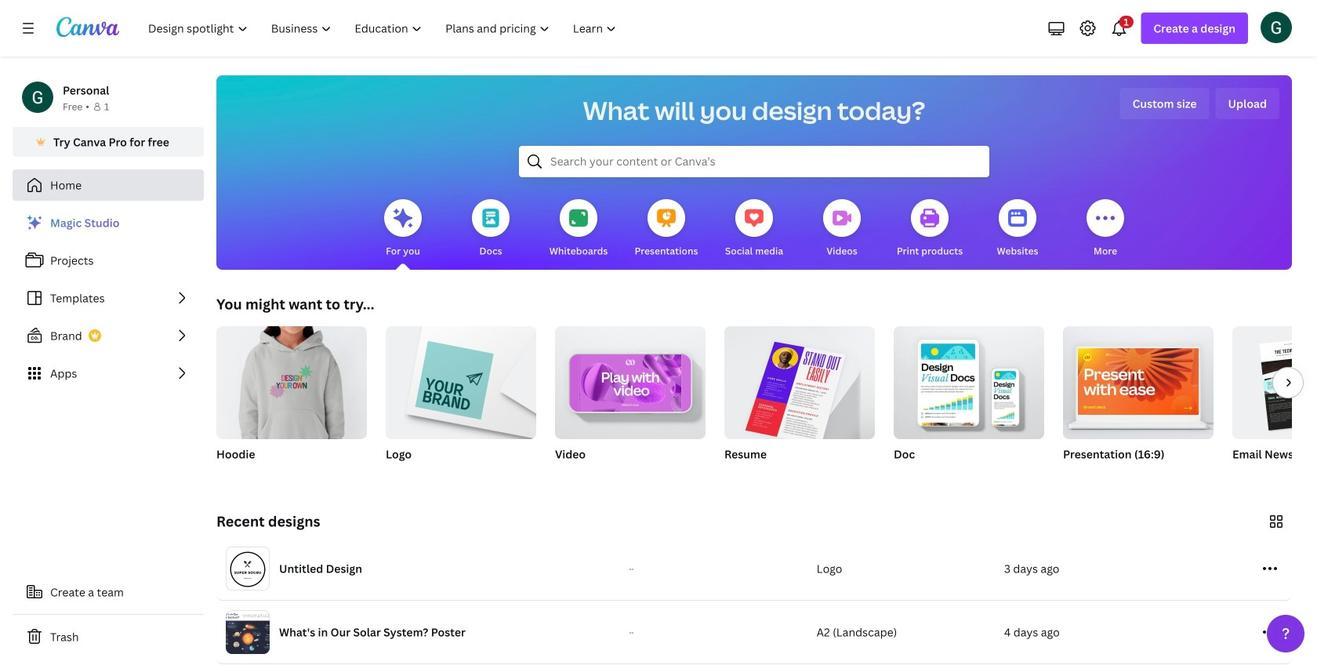 Task type: describe. For each thing, give the bounding box(es) containing it.
Search search field
[[551, 147, 959, 177]]

top level navigation element
[[138, 13, 630, 44]]



Task type: vqa. For each thing, say whether or not it's contained in the screenshot.
bottommost 'design'
no



Task type: locate. For each thing, give the bounding box(es) containing it.
list
[[13, 207, 204, 389]]

group
[[217, 320, 367, 482], [217, 320, 367, 439], [386, 320, 537, 482], [386, 320, 537, 439], [555, 320, 706, 482], [555, 320, 706, 439], [725, 320, 876, 482], [725, 320, 876, 446], [894, 326, 1045, 482], [894, 326, 1045, 439], [1064, 326, 1214, 482], [1233, 326, 1318, 482]]

None search field
[[519, 146, 990, 177]]

greg robinson image
[[1262, 12, 1293, 43]]



